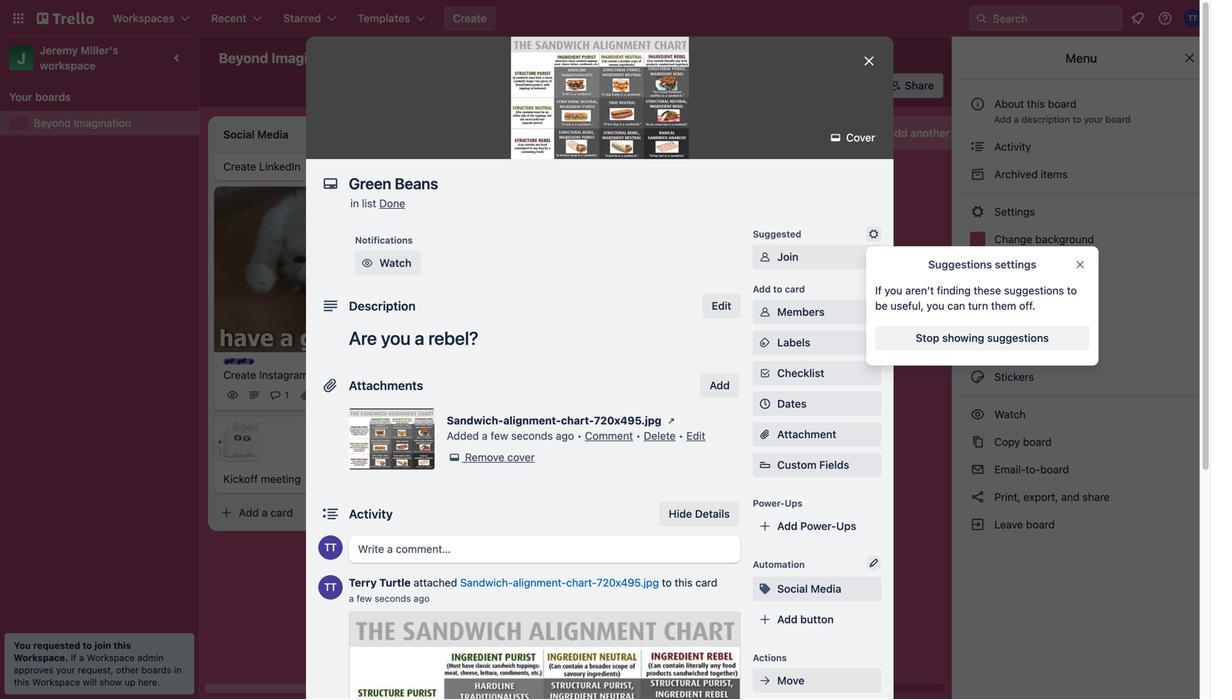 Task type: vqa. For each thing, say whether or not it's contained in the screenshot.
1 notification icon
no



Task type: describe. For each thing, give the bounding box(es) containing it.
if you aren't finding these suggestions to be useful, you can turn them off.
[[876, 284, 1078, 312]]

1 horizontal spatial labels
[[992, 343, 1027, 356]]

you
[[14, 641, 31, 652]]

cover
[[844, 131, 876, 144]]

sm image for copy board link
[[971, 435, 986, 450]]

in inside if a workspace admin approves your request, other boards in this workspace will show up here.
[[174, 665, 182, 676]]

about this board add a description to your board
[[995, 98, 1132, 125]]

sm image for leave board link
[[971, 518, 986, 533]]

copy board
[[992, 436, 1052, 449]]

sm image for social media button
[[758, 582, 773, 597]]

power- up add power-ups
[[753, 498, 785, 509]]

terry turtle attached sandwich-alignment-chart-720x495.jpg to this card a few seconds ago
[[349, 577, 721, 604]]

1 horizontal spatial power-ups
[[753, 498, 803, 509]]

color: bold red, title: "thoughts" element
[[441, 159, 498, 171]]

720x495.jpg inside terry turtle attached sandwich-alignment-chart-720x495.jpg to this card a few seconds ago
[[597, 577, 659, 589]]

0 horizontal spatial workspace
[[32, 678, 80, 688]]

custom fields for add to card
[[778, 459, 850, 472]]

admin
[[137, 653, 164, 664]]

list inside button
[[953, 127, 968, 139]]

copy board link
[[962, 430, 1203, 455]]

hide details
[[669, 508, 730, 521]]

board inside "link"
[[1041, 464, 1070, 476]]

this inside about this board add a description to your board
[[1028, 98, 1046, 110]]

board link
[[519, 46, 584, 70]]

pie
[[702, 160, 717, 173]]

members link
[[753, 300, 882, 325]]

if for a
[[71, 653, 77, 664]]

stickers
[[992, 371, 1035, 384]]

request,
[[78, 665, 113, 676]]

watch button
[[355, 251, 421, 276]]

power-ups button
[[557, 73, 653, 98]]

email-to-board link
[[962, 458, 1203, 482]]

power- inside button
[[587, 79, 623, 92]]

description
[[349, 299, 416, 314]]

change background
[[992, 233, 1095, 246]]

beyond inside "board name" text box
[[219, 50, 268, 66]]

settings link
[[962, 200, 1203, 224]]

0 vertical spatial seconds
[[512, 430, 553, 443]]

0 vertical spatial 720x495.jpg
[[594, 415, 662, 427]]

turn
[[969, 300, 989, 312]]

sm image for stickers link
[[971, 370, 986, 385]]

button
[[801, 614, 834, 626]]

1 horizontal spatial labels link
[[962, 338, 1203, 362]]

delete link
[[644, 430, 676, 443]]

leave board
[[992, 519, 1056, 531]]

2 horizontal spatial jeremy miller (jeremymiller198) image
[[838, 75, 860, 96]]

a inside if a workspace admin approves your request, other boards in this workspace will show up here.
[[79, 653, 84, 664]]

to inside if you aren't finding these suggestions to be useful, you can turn them off.
[[1068, 284, 1078, 297]]

a up edit link
[[697, 389, 703, 401]]

custom fields for menu
[[994, 261, 1065, 273]]

beyond imagination link
[[34, 116, 190, 131]]

add button
[[701, 374, 740, 398]]

0 vertical spatial terry turtle (terryturtle) image
[[818, 75, 840, 96]]

add another list button
[[861, 116, 1069, 150]]

added
[[447, 430, 479, 443]]

customize views image
[[592, 51, 607, 66]]

requested
[[33, 641, 80, 652]]

a down kickoff meeting
[[262, 507, 268, 520]]

stop
[[916, 332, 940, 345]]

remove cover link
[[447, 450, 535, 465]]

ups up media at right
[[837, 520, 857, 533]]

join
[[95, 641, 111, 652]]

share button
[[884, 73, 944, 98]]

comment link
[[585, 430, 633, 443]]

miller's
[[81, 44, 118, 57]]

sm image for the members 'link' at the right
[[758, 305, 773, 320]]

attachment
[[778, 428, 837, 441]]

sm image for activity link
[[971, 139, 986, 155]]

1 vertical spatial terry turtle (terryturtle) image
[[364, 386, 383, 405]]

chart- inside terry turtle attached sandwich-alignment-chart-720x495.jpg to this card a few seconds ago
[[567, 577, 597, 589]]

0 horizontal spatial labels
[[778, 336, 811, 349]]

board up activity link
[[1106, 114, 1132, 125]]

boards inside if a workspace admin approves your request, other boards in this workspace will show up here.
[[142, 665, 171, 676]]

card inside terry turtle attached sandwich-alignment-chart-720x495.jpg to this card a few seconds ago
[[696, 577, 718, 589]]

watch inside button
[[380, 257, 412, 269]]

0 horizontal spatial labels link
[[753, 331, 882, 355]]

workspace
[[40, 59, 96, 72]]

social media
[[778, 583, 842, 596]]

checklist link
[[753, 361, 882, 386]]

hide
[[669, 508, 693, 521]]

j
[[17, 49, 26, 67]]

back to home image
[[37, 6, 94, 31]]

sm image for watch button
[[360, 256, 375, 271]]

stop showing suggestions button
[[876, 326, 1090, 351]]

custom for menu
[[994, 261, 1033, 273]]

remove
[[465, 451, 505, 464]]

suggestions inside stop showing suggestions button
[[988, 332, 1050, 345]]

this inside terry turtle attached sandwich-alignment-chart-720x495.jpg to this card a few seconds ago
[[675, 577, 693, 589]]

0 horizontal spatial terry turtle (terryturtle) image
[[318, 536, 343, 560]]

1 vertical spatial beyond
[[34, 117, 71, 129]]

color: purple, title: none image
[[224, 359, 254, 365]]

1 vertical spatial beyond imagination
[[34, 117, 131, 129]]

2 horizontal spatial terry turtle (terryturtle) image
[[1184, 9, 1203, 28]]

aren't
[[906, 284, 935, 297]]

1 horizontal spatial activity
[[992, 140, 1032, 153]]

meeting
[[261, 473, 301, 486]]

compliment the chef link
[[441, 331, 619, 346]]

members
[[778, 306, 825, 318]]

dates
[[778, 398, 807, 410]]

card down meeting
[[271, 507, 293, 520]]

0 vertical spatial add a card
[[674, 389, 728, 401]]

sm image for checklist link
[[758, 366, 773, 381]]

power- up social media button
[[801, 520, 837, 533]]

details
[[695, 508, 730, 521]]

sm image for archived items link
[[971, 167, 986, 182]]

notifications
[[355, 235, 413, 246]]

you for if you aren't finding these suggestions to be useful, you can turn them off.
[[885, 284, 903, 297]]

1 horizontal spatial add a card button
[[432, 403, 603, 428]]

Board name text field
[[211, 46, 357, 70]]

alignment- inside terry turtle attached sandwich-alignment-chart-720x495.jpg to this card a few seconds ago
[[513, 577, 567, 589]]

suggestions
[[929, 258, 993, 271]]

create from template… image for add a card button to the middle
[[609, 409, 622, 421]]

share
[[1083, 491, 1111, 504]]

power-ups inside button
[[587, 79, 644, 92]]

create linkedin
[[224, 160, 301, 173]]

1 horizontal spatial add a card
[[456, 409, 511, 421]]

your inside if a workspace admin approves your request, other boards in this workspace will show up here.
[[56, 665, 75, 676]]

create from template… image
[[392, 507, 404, 520]]

other
[[116, 665, 139, 676]]

create linkedin link
[[224, 159, 401, 175]]

suggestions inside if you aren't finding these suggestions to be useful, you can turn them off.
[[1005, 284, 1065, 297]]

0 horizontal spatial jeremy miller (jeremymiller198) image
[[386, 386, 404, 405]]

add inside about this board add a description to your board
[[995, 114, 1012, 125]]

you for are you a rebel?
[[381, 328, 411, 349]]

leftover pie
[[658, 160, 717, 173]]

sandwich-alignment-chart-720x495.jpg
[[447, 415, 662, 427]]

cover link
[[824, 126, 885, 150]]

here.
[[138, 678, 160, 688]]

if for you
[[876, 284, 882, 297]]

2 1 from the left
[[315, 390, 319, 401]]

jeremy miller's workspace
[[40, 44, 121, 72]]

export,
[[1024, 491, 1059, 504]]

a up added a few seconds ago
[[479, 409, 485, 421]]

1 horizontal spatial watch
[[992, 408, 1029, 421]]

custom fields button for menu
[[962, 255, 1203, 279]]

create instagram
[[224, 369, 309, 382]]

custom for add to card
[[778, 459, 817, 472]]

to inside terry turtle attached sandwich-alignment-chart-720x495.jpg to this card a few seconds ago
[[662, 577, 672, 589]]

edit inside edit button
[[712, 300, 732, 312]]

description
[[1022, 114, 1071, 125]]

suggestions settings
[[929, 258, 1037, 271]]

sm image for cover link
[[829, 130, 844, 145]]

useful,
[[891, 300, 924, 312]]

0 horizontal spatial imagination
[[74, 117, 131, 129]]

few inside terry turtle attached sandwich-alignment-chart-720x495.jpg to this card a few seconds ago
[[357, 594, 372, 604]]

your boards with 1 items element
[[9, 88, 182, 106]]

you requested to join this workspace.
[[14, 641, 131, 664]]

archived
[[995, 168, 1039, 181]]

compliment the chef
[[441, 332, 546, 345]]

search image
[[976, 12, 988, 24]]

thoughts
[[456, 160, 498, 171]]

social media button
[[753, 577, 882, 602]]

imagination inside "board name" text box
[[272, 50, 349, 66]]

1 vertical spatial you
[[927, 300, 945, 312]]

suggested
[[753, 229, 802, 240]]

dates button
[[753, 392, 882, 416]]

Search field
[[988, 7, 1122, 30]]

add power-ups
[[778, 520, 857, 533]]

1 horizontal spatial ago
[[556, 430, 575, 443]]

move
[[778, 675, 805, 687]]

a up remove
[[482, 430, 488, 443]]

0 vertical spatial sandwich-
[[447, 415, 504, 427]]

sm image for email-to-board "link"
[[971, 462, 986, 478]]

kickoff meeting link
[[224, 472, 401, 487]]

finding
[[937, 284, 971, 297]]



Task type: locate. For each thing, give the bounding box(es) containing it.
kickoff meeting
[[224, 473, 301, 486]]

off.
[[1020, 300, 1036, 312]]

seconds down turtle
[[375, 594, 411, 604]]

seconds inside terry turtle attached sandwich-alignment-chart-720x495.jpg to this card a few seconds ago
[[375, 594, 411, 604]]

labels link up stickers link
[[962, 338, 1203, 362]]

0 vertical spatial boards
[[35, 91, 71, 103]]

custom fields button down attachment button
[[753, 458, 882, 473]]

0 horizontal spatial beyond
[[34, 117, 71, 129]]

create from template… image down checklist link
[[827, 389, 839, 401]]

seconds up cover
[[512, 430, 553, 443]]

chart- down the write a comment "text box"
[[567, 577, 597, 589]]

sm image inside leave board link
[[971, 518, 986, 533]]

done
[[379, 197, 406, 210]]

add a card up the added
[[456, 409, 511, 421]]

sm image for watch link
[[971, 407, 986, 423]]

add a card button for create linkedin
[[214, 501, 386, 526]]

create inside button
[[453, 12, 487, 24]]

sm image inside activity link
[[971, 139, 986, 155]]

1 horizontal spatial 1
[[315, 390, 319, 401]]

1 down create instagram link
[[315, 390, 319, 401]]

in
[[351, 197, 359, 210], [174, 665, 182, 676]]

0 horizontal spatial if
[[71, 653, 77, 664]]

card up the members
[[785, 284, 806, 295]]

0 horizontal spatial activity
[[349, 507, 393, 522]]

seconds
[[512, 430, 553, 443], [375, 594, 411, 604]]

2 horizontal spatial you
[[927, 300, 945, 312]]

if inside if a workspace admin approves your request, other boards in this workspace will show up here.
[[71, 653, 77, 664]]

add a card button up edit link
[[649, 383, 821, 408]]

0 horizontal spatial your
[[56, 665, 75, 676]]

0 horizontal spatial edit
[[687, 430, 706, 443]]

power-ups
[[587, 79, 644, 92], [992, 316, 1053, 328], [753, 498, 803, 509]]

checklist
[[778, 367, 825, 380]]

2 vertical spatial automation
[[753, 560, 805, 570]]

edit link
[[687, 430, 706, 443]]

to left join
[[83, 641, 92, 652]]

add a card button for leftover pie
[[649, 383, 821, 408]]

power- down them
[[995, 316, 1030, 328]]

terry turtle (terryturtle) image up cover link
[[818, 75, 840, 96]]

add a card down kickoff meeting
[[239, 507, 293, 520]]

sm image for move link
[[758, 674, 773, 689]]

watch
[[380, 257, 412, 269], [992, 408, 1029, 421]]

1 vertical spatial custom
[[778, 459, 817, 472]]

1 vertical spatial your
[[56, 665, 75, 676]]

the
[[504, 332, 520, 345]]

media
[[811, 583, 842, 596]]

1 horizontal spatial your
[[1085, 114, 1104, 125]]

create for create
[[453, 12, 487, 24]]

create for create instagram
[[224, 369, 256, 382]]

open information menu image
[[1158, 11, 1174, 26]]

1 vertical spatial terry turtle (terryturtle) image
[[560, 371, 579, 389]]

1 vertical spatial create from template… image
[[609, 409, 622, 421]]

power-ups up add power-ups
[[753, 498, 803, 509]]

terry turtle (terryturtle) image
[[1184, 9, 1203, 28], [364, 386, 383, 405], [318, 576, 343, 600]]

list right another
[[953, 127, 968, 139]]

remove cover
[[465, 451, 535, 464]]

sm image for the automation button
[[656, 73, 677, 95]]

1 horizontal spatial custom
[[994, 261, 1033, 273]]

this down hide
[[675, 577, 693, 589]]

0 horizontal spatial add a card button
[[214, 501, 386, 526]]

fields for menu
[[1036, 261, 1065, 273]]

create
[[453, 12, 487, 24], [224, 160, 256, 173], [224, 369, 256, 382]]

0 vertical spatial create from template… image
[[827, 389, 839, 401]]

create for create linkedin
[[224, 160, 256, 173]]

boards
[[35, 91, 71, 103], [142, 665, 171, 676]]

1 vertical spatial power-ups
[[992, 316, 1053, 328]]

ago inside terry turtle attached sandwich-alignment-chart-720x495.jpg to this card a few seconds ago
[[414, 594, 430, 604]]

join link
[[753, 245, 882, 269]]

0 vertical spatial watch
[[380, 257, 412, 269]]

social
[[778, 583, 808, 596]]

sm image inside stickers link
[[971, 370, 986, 385]]

0 vertical spatial in
[[351, 197, 359, 210]]

1 vertical spatial imagination
[[74, 117, 131, 129]]

your down you requested to join this workspace.
[[56, 665, 75, 676]]

add a card button
[[649, 383, 821, 408], [432, 403, 603, 428], [214, 501, 386, 526]]

ups
[[623, 79, 644, 92], [1030, 316, 1050, 328], [785, 498, 803, 509], [837, 520, 857, 533]]

email-
[[995, 464, 1026, 476]]

settings
[[992, 206, 1036, 218]]

custom fields down the change background
[[994, 261, 1065, 273]]

suggestions
[[1005, 284, 1065, 297], [988, 332, 1050, 345]]

0 vertical spatial custom fields button
[[962, 255, 1203, 279]]

attachments
[[349, 379, 424, 393]]

custom fields button for add to card
[[753, 458, 882, 473]]

1 vertical spatial ago
[[414, 594, 430, 604]]

add another list
[[888, 127, 968, 139]]

1 horizontal spatial workspace
[[87, 653, 135, 664]]

1 vertical spatial custom fields button
[[753, 458, 882, 473]]

1 vertical spatial add a card
[[456, 409, 511, 421]]

terry turtle (terryturtle) image
[[818, 75, 840, 96], [560, 371, 579, 389], [318, 536, 343, 560]]

show
[[99, 678, 122, 688]]

watch down notifications
[[380, 257, 412, 269]]

workspace down join
[[87, 653, 135, 664]]

board up the 'to-'
[[1024, 436, 1052, 449]]

a down terry
[[349, 594, 354, 604]]

sm image inside cover link
[[829, 130, 844, 145]]

sm image inside social media button
[[758, 582, 773, 597]]

1 vertical spatial if
[[71, 653, 77, 664]]

1 vertical spatial chart-
[[567, 577, 597, 589]]

print, export, and share
[[992, 491, 1111, 504]]

are you a rebel?
[[349, 328, 479, 349]]

activity up archived
[[992, 140, 1032, 153]]

ups up add power-ups
[[785, 498, 803, 509]]

fields down the change background
[[1036, 261, 1065, 273]]

copy
[[995, 436, 1021, 449]]

leave
[[995, 519, 1024, 531]]

this inside if a workspace admin approves your request, other boards in this workspace will show up here.
[[14, 678, 30, 688]]

items
[[1041, 168, 1068, 181]]

ups left the automation button
[[623, 79, 644, 92]]

1
[[285, 390, 289, 401], [315, 390, 319, 401]]

terry
[[349, 577, 377, 589]]

archived items
[[992, 168, 1068, 181]]

archived items link
[[962, 162, 1203, 187]]

a up request,
[[79, 653, 84, 664]]

labels link up checklist link
[[753, 331, 882, 355]]

1 horizontal spatial ruby anderson (rubyanderson7) image
[[858, 75, 879, 96]]

sm image for automation link
[[971, 287, 986, 302]]

to
[[1073, 114, 1082, 125], [774, 284, 783, 295], [1068, 284, 1078, 297], [662, 577, 672, 589], [83, 641, 92, 652]]

automation inside button
[[677, 79, 736, 92]]

1 vertical spatial seconds
[[375, 594, 411, 604]]

this
[[1028, 98, 1046, 110], [675, 577, 693, 589], [114, 641, 131, 652], [14, 678, 30, 688]]

1 horizontal spatial terry turtle (terryturtle) image
[[364, 386, 383, 405]]

1 horizontal spatial few
[[491, 430, 509, 443]]

0 vertical spatial power-ups
[[587, 79, 644, 92]]

1 down instagram
[[285, 390, 289, 401]]

ruby anderson (rubyanderson7) image up comment 'link'
[[603, 371, 622, 389]]

1 vertical spatial boards
[[142, 665, 171, 676]]

sm image inside the automation button
[[656, 73, 677, 95]]

imagination
[[272, 50, 349, 66], [74, 117, 131, 129]]

sm image inside copy board link
[[971, 435, 986, 450]]

stop showing suggestions
[[916, 332, 1050, 345]]

watch link
[[962, 403, 1203, 427]]

power-ups down customize views icon
[[587, 79, 644, 92]]

sm image for settings link
[[971, 204, 986, 220]]

1 vertical spatial alignment-
[[513, 577, 567, 589]]

1 horizontal spatial boards
[[142, 665, 171, 676]]

list left done
[[362, 197, 377, 210]]

0 vertical spatial ruby anderson (rubyanderson7) image
[[858, 75, 879, 96]]

in list done
[[351, 197, 406, 210]]

create from template… image up comment 'link'
[[609, 409, 622, 421]]

add inside button
[[778, 614, 798, 626]]

card up added a few seconds ago
[[488, 409, 511, 421]]

your inside about this board add a description to your board
[[1085, 114, 1104, 125]]

sm image inside checklist link
[[758, 366, 773, 381]]

comment
[[585, 430, 633, 443]]

1 horizontal spatial beyond
[[219, 50, 268, 66]]

2 vertical spatial create
[[224, 369, 256, 382]]

0 vertical spatial you
[[885, 284, 903, 297]]

1 horizontal spatial terry turtle (terryturtle) image
[[560, 371, 579, 389]]

a
[[1015, 114, 1020, 125], [415, 328, 425, 349], [697, 389, 703, 401], [479, 409, 485, 421], [482, 430, 488, 443], [262, 507, 268, 520], [349, 594, 354, 604], [79, 653, 84, 664]]

board
[[1049, 98, 1077, 110], [1106, 114, 1132, 125], [1024, 436, 1052, 449], [1041, 464, 1070, 476], [1027, 519, 1056, 531]]

sm image inside join link
[[758, 250, 773, 265]]

terry turtle (terryturtle) image left terry
[[318, 576, 343, 600]]

fields for add to card
[[820, 459, 850, 472]]

jeremy miller (jeremymiller198) image up sandwich-alignment-chart-720x495.jpg
[[582, 371, 600, 389]]

them
[[992, 300, 1017, 312]]

primary element
[[0, 0, 1212, 37]]

add to card
[[753, 284, 806, 295]]

labels up checklist
[[778, 336, 811, 349]]

ago down attached
[[414, 594, 430, 604]]

watch up copy
[[992, 408, 1029, 421]]

activity down kickoff meeting link
[[349, 507, 393, 522]]

sandwich- inside terry turtle attached sandwich-alignment-chart-720x495.jpg to this card a few seconds ago
[[460, 577, 513, 589]]

fields down attachment button
[[820, 459, 850, 472]]

rebel?
[[429, 328, 479, 349]]

if up be
[[876, 284, 882, 297]]

0 horizontal spatial in
[[174, 665, 182, 676]]

2 vertical spatial you
[[381, 328, 411, 349]]

1 vertical spatial edit
[[687, 430, 706, 443]]

sm image for 'power-ups' link
[[971, 315, 986, 330]]

workspace down approves
[[32, 678, 80, 688]]

1 vertical spatial list
[[362, 197, 377, 210]]

custom down "change"
[[994, 261, 1033, 273]]

card up edit link
[[706, 389, 728, 401]]

your up activity link
[[1085, 114, 1104, 125]]

activity link
[[962, 135, 1203, 159]]

a inside terry turtle attached sandwich-alignment-chart-720x495.jpg to this card a few seconds ago
[[349, 594, 354, 604]]

1 horizontal spatial list
[[953, 127, 968, 139]]

power-ups down the off.
[[992, 316, 1053, 328]]

added a few seconds ago
[[447, 430, 575, 443]]

2 horizontal spatial add a card
[[674, 389, 728, 401]]

fields
[[1036, 261, 1065, 273], [820, 459, 850, 472]]

1 vertical spatial ruby anderson (rubyanderson7) image
[[603, 371, 622, 389]]

1 vertical spatial watch
[[992, 408, 1029, 421]]

0 horizontal spatial power-ups
[[587, 79, 644, 92]]

1 horizontal spatial you
[[885, 284, 903, 297]]

add a card up edit link
[[674, 389, 728, 401]]

1 horizontal spatial in
[[351, 197, 359, 210]]

board up description
[[1049, 98, 1077, 110]]

your
[[9, 91, 33, 103]]

sm image
[[829, 130, 844, 145], [971, 167, 986, 182], [971, 204, 986, 220], [758, 250, 773, 265], [971, 287, 986, 302], [758, 305, 773, 320], [971, 315, 986, 330], [758, 335, 773, 351], [971, 342, 986, 358], [758, 366, 773, 381], [664, 413, 680, 429], [971, 435, 986, 450], [447, 450, 462, 465], [971, 490, 986, 505], [971, 518, 986, 533], [758, 582, 773, 597]]

you up be
[[885, 284, 903, 297]]

sm image inside settings link
[[971, 204, 986, 220]]

terry turtle (terryturtle) image right the open information menu icon
[[1184, 9, 1203, 28]]

custom fields button up automation link
[[962, 255, 1203, 279]]

in right other
[[174, 665, 182, 676]]

jeremy miller (jeremymiller198) image up cover link
[[838, 75, 860, 96]]

custom fields down attachment button
[[778, 459, 850, 472]]

ruby anderson (rubyanderson7) image left share button
[[858, 75, 879, 96]]

sm image for join link
[[758, 250, 773, 265]]

your
[[1085, 114, 1104, 125], [56, 665, 75, 676]]

1 vertical spatial 720x495.jpg
[[597, 577, 659, 589]]

create from template… image
[[827, 389, 839, 401], [609, 409, 622, 421]]

sm image inside watch link
[[971, 407, 986, 423]]

your boards
[[9, 91, 71, 103]]

ago down sandwich-alignment-chart-720x495.jpg
[[556, 430, 575, 443]]

0 vertical spatial beyond
[[219, 50, 268, 66]]

suggestions up the off.
[[1005, 284, 1065, 297]]

0 vertical spatial suggestions
[[1005, 284, 1065, 297]]

0 vertical spatial alignment-
[[504, 415, 561, 427]]

this inside you requested to join this workspace.
[[114, 641, 131, 652]]

2 vertical spatial terry turtle (terryturtle) image
[[318, 576, 343, 600]]

thoughts thinking
[[441, 160, 498, 182]]

you right 'are'
[[381, 328, 411, 349]]

terry turtle (terryturtle) image up sandwich-alignment-chart-720x495.jpg
[[560, 371, 579, 389]]

sm image inside the members 'link'
[[758, 305, 773, 320]]

0 vertical spatial terry turtle (terryturtle) image
[[1184, 9, 1203, 28]]

add button
[[778, 614, 834, 626]]

suggestions down the off.
[[988, 332, 1050, 345]]

sm image for 'print, export, and share' 'link'
[[971, 490, 986, 505]]

you left the 'can'
[[927, 300, 945, 312]]

sandwich- up the added
[[447, 415, 504, 427]]

None text field
[[341, 170, 847, 198]]

sm image inside watch button
[[360, 256, 375, 271]]

a inside about this board add a description to your board
[[1015, 114, 1020, 125]]

attached
[[414, 577, 458, 589]]

0 vertical spatial automation
[[677, 79, 736, 92]]

to up 'power-ups' link
[[1068, 284, 1078, 297]]

0 horizontal spatial custom fields button
[[753, 458, 882, 473]]

1 horizontal spatial if
[[876, 284, 882, 297]]

sandwich- right attached
[[460, 577, 513, 589]]

ups inside button
[[623, 79, 644, 92]]

in left done
[[351, 197, 359, 210]]

print,
[[995, 491, 1021, 504]]

0 vertical spatial workspace
[[87, 653, 135, 664]]

sandwich-alignment-chart-720x495.jpg link
[[460, 577, 659, 589]]

0 vertical spatial few
[[491, 430, 509, 443]]

to inside you requested to join this workspace.
[[83, 641, 92, 652]]

to-
[[1026, 464, 1041, 476]]

few
[[491, 430, 509, 443], [357, 594, 372, 604]]

showing
[[943, 332, 985, 345]]

power- down customize views icon
[[587, 79, 623, 92]]

actions
[[753, 653, 787, 664]]

edit button
[[703, 294, 741, 318]]

add a card button down kickoff meeting link
[[214, 501, 386, 526]]

custom down attachment
[[778, 459, 817, 472]]

sm image inside automation link
[[971, 287, 986, 302]]

chart- up comment 'link'
[[561, 415, 594, 427]]

these
[[974, 284, 1002, 297]]

sm image inside 'print, export, and share' 'link'
[[971, 490, 986, 505]]

terry turtle (terryturtle) image down kickoff meeting link
[[318, 536, 343, 560]]

0 notifications image
[[1129, 9, 1148, 28]]

edit
[[712, 300, 732, 312], [687, 430, 706, 443]]

if down requested
[[71, 653, 77, 664]]

a few seconds ago link
[[349, 594, 430, 604]]

0 vertical spatial list
[[953, 127, 968, 139]]

turtle
[[380, 577, 411, 589]]

create inside "link"
[[224, 160, 256, 173]]

sm image inside move link
[[758, 674, 773, 689]]

this right join
[[114, 641, 131, 652]]

hide details link
[[660, 502, 740, 527]]

1 vertical spatial sandwich-
[[460, 577, 513, 589]]

to down hide
[[662, 577, 672, 589]]

1 vertical spatial activity
[[349, 507, 393, 522]]

sm image inside email-to-board "link"
[[971, 462, 986, 478]]

this down approves
[[14, 678, 30, 688]]

up
[[125, 678, 136, 688]]

1 vertical spatial in
[[174, 665, 182, 676]]

alignment- up added a few seconds ago
[[504, 415, 561, 427]]

1 horizontal spatial jeremy miller (jeremymiller198) image
[[582, 371, 600, 389]]

board down export,
[[1027, 519, 1056, 531]]

0 horizontal spatial fields
[[820, 459, 850, 472]]

boards down admin
[[142, 665, 171, 676]]

boards right your at top
[[35, 91, 71, 103]]

to inside about this board add a description to your board
[[1073, 114, 1082, 125]]

board up print, export, and share
[[1041, 464, 1070, 476]]

1 1 from the left
[[285, 390, 289, 401]]

1 vertical spatial automation
[[992, 288, 1052, 301]]

few down terry
[[357, 594, 372, 604]]

0 vertical spatial chart-
[[561, 415, 594, 427]]

to up activity link
[[1073, 114, 1082, 125]]

delete
[[644, 430, 676, 443]]

ruby anderson (rubyanderson7) image
[[858, 75, 879, 96], [603, 371, 622, 389]]

ups down the off.
[[1030, 316, 1050, 328]]

alignment- down the write a comment "text box"
[[513, 577, 567, 589]]

1 horizontal spatial custom fields button
[[962, 255, 1203, 279]]

compliment
[[441, 332, 501, 345]]

0 vertical spatial create
[[453, 12, 487, 24]]

stickers link
[[962, 365, 1203, 390]]

about
[[995, 98, 1025, 110]]

add a card
[[674, 389, 728, 401], [456, 409, 511, 421], [239, 507, 293, 520]]

jeremy miller (jeremymiller198) image
[[838, 75, 860, 96], [582, 371, 600, 389], [386, 386, 404, 405]]

0 horizontal spatial create from template… image
[[609, 409, 622, 421]]

a left rebel?
[[415, 328, 425, 349]]

0 horizontal spatial ruby anderson (rubyanderson7) image
[[603, 371, 622, 389]]

few up the remove cover on the bottom left of page
[[491, 430, 509, 443]]

jeremy miller (jeremymiller198) image down are you a rebel?
[[386, 386, 404, 405]]

sm image inside 'power-ups' link
[[971, 315, 986, 330]]

0 horizontal spatial terry turtle (terryturtle) image
[[318, 576, 343, 600]]

1 vertical spatial few
[[357, 594, 372, 604]]

approves
[[14, 665, 54, 676]]

sm image for the remove cover link
[[447, 450, 462, 465]]

Write a comment text field
[[349, 536, 741, 563]]

0 horizontal spatial list
[[362, 197, 377, 210]]

2 horizontal spatial terry turtle (terryturtle) image
[[818, 75, 840, 96]]

create instagram link
[[224, 368, 401, 383]]

0 vertical spatial your
[[1085, 114, 1104, 125]]

0 vertical spatial edit
[[712, 300, 732, 312]]

share
[[905, 79, 935, 92]]

1 horizontal spatial edit
[[712, 300, 732, 312]]

card down hide details link on the bottom right of the page
[[696, 577, 718, 589]]

2 vertical spatial terry turtle (terryturtle) image
[[318, 536, 343, 560]]

are
[[349, 328, 377, 349]]

1 vertical spatial create
[[224, 160, 256, 173]]

sm image inside archived items link
[[971, 167, 986, 182]]

boards inside "element"
[[35, 91, 71, 103]]

if inside if you aren't finding these suggestions to be useful, you can turn them off.
[[876, 284, 882, 297]]

create from template… image for leftover pie's add a card button
[[827, 389, 839, 401]]

beyond imagination inside "board name" text box
[[219, 50, 349, 66]]

background
[[1036, 233, 1095, 246]]

labels up stickers
[[992, 343, 1027, 356]]

to up the members
[[774, 284, 783, 295]]

terry turtle (terryturtle) image down 'are'
[[364, 386, 383, 405]]

sm image
[[656, 73, 677, 95], [971, 139, 986, 155], [867, 227, 882, 242], [360, 256, 375, 271], [971, 370, 986, 385], [971, 407, 986, 423], [971, 462, 986, 478], [758, 674, 773, 689]]

2 vertical spatial add a card
[[239, 507, 293, 520]]

beyond imagination
[[219, 50, 349, 66], [34, 117, 131, 129]]



